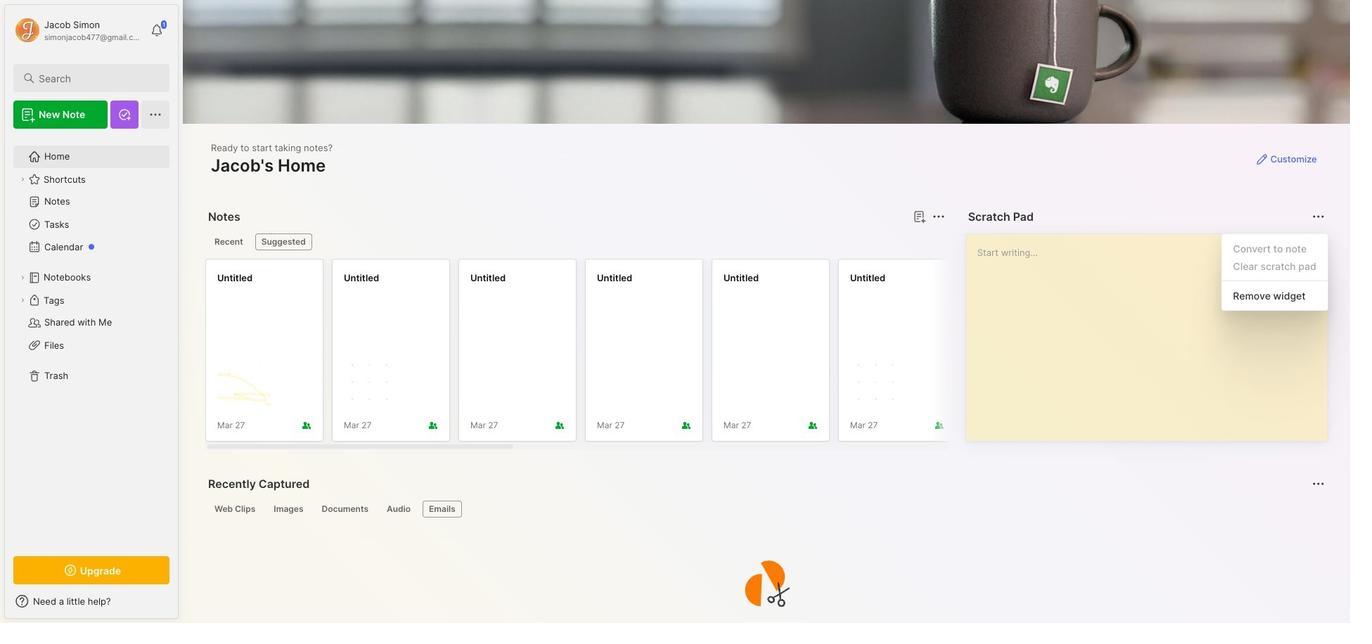 Task type: vqa. For each thing, say whether or not it's contained in the screenshot.
Last
no



Task type: describe. For each thing, give the bounding box(es) containing it.
Search text field
[[39, 72, 157, 85]]

WHAT'S NEW field
[[5, 590, 178, 612]]

dropdown list menu
[[1222, 240, 1328, 304]]

expand notebooks image
[[18, 274, 27, 282]]

2 more actions image from the top
[[1310, 475, 1327, 492]]

none search field inside main element
[[39, 70, 157, 86]]

3 thumbnail image from the left
[[850, 357, 904, 410]]

main element
[[0, 0, 183, 623]]

1 thumbnail image from the left
[[217, 357, 271, 410]]

2 thumbnail image from the left
[[344, 357, 397, 410]]

tree inside main element
[[5, 137, 178, 544]]



Task type: locate. For each thing, give the bounding box(es) containing it.
expand tags image
[[18, 296, 27, 304]]

tab
[[208, 233, 249, 250], [255, 233, 312, 250], [208, 501, 262, 518], [267, 501, 310, 518], [315, 501, 375, 518], [380, 501, 417, 518], [423, 501, 462, 518]]

Start writing… text field
[[977, 234, 1327, 430]]

0 horizontal spatial thumbnail image
[[217, 357, 271, 410]]

1 tab list from the top
[[208, 233, 943, 250]]

None search field
[[39, 70, 157, 86]]

1 more actions image from the top
[[1310, 208, 1327, 225]]

1 vertical spatial tab list
[[208, 501, 1323, 518]]

more actions image
[[1310, 208, 1327, 225], [1310, 475, 1327, 492]]

1 horizontal spatial thumbnail image
[[344, 357, 397, 410]]

tree
[[5, 137, 178, 544]]

0 vertical spatial more actions image
[[1310, 208, 1327, 225]]

more actions image
[[930, 208, 947, 225]]

2 horizontal spatial thumbnail image
[[850, 357, 904, 410]]

Account field
[[13, 16, 143, 44]]

row group
[[205, 259, 1350, 450]]

thumbnail image
[[217, 357, 271, 410], [344, 357, 397, 410], [850, 357, 904, 410]]

More actions field
[[929, 207, 948, 226], [1309, 207, 1328, 226], [1309, 474, 1328, 494]]

2 tab list from the top
[[208, 501, 1323, 518]]

tab list
[[208, 233, 943, 250], [208, 501, 1323, 518]]

1 vertical spatial more actions image
[[1310, 475, 1327, 492]]

0 vertical spatial tab list
[[208, 233, 943, 250]]



